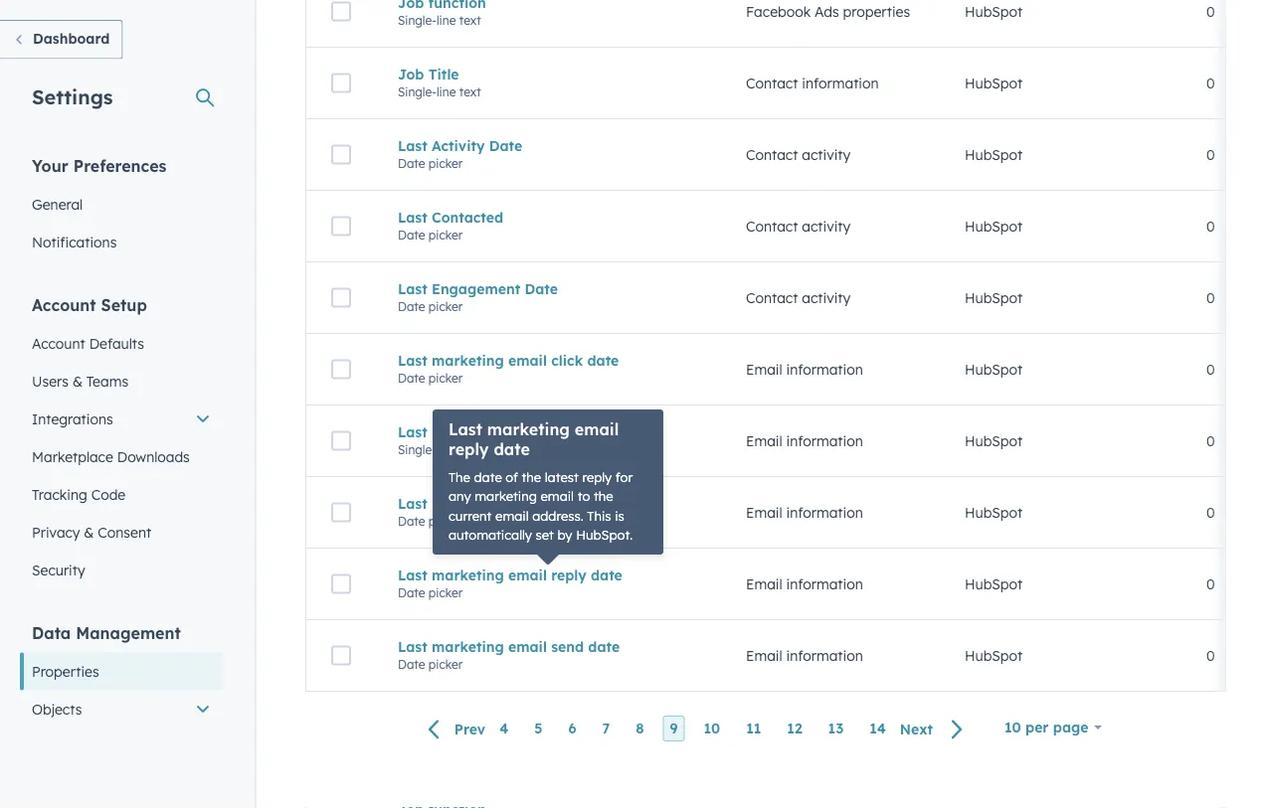 Task type: vqa. For each thing, say whether or not it's contained in the screenshot.


Task type: describe. For each thing, give the bounding box(es) containing it.
8
[[636, 720, 644, 738]]

hubspot for last marketing email click date
[[965, 361, 1023, 378]]

1 vertical spatial the
[[594, 488, 613, 505]]

your
[[32, 156, 68, 176]]

picker inside last engagement date date picker
[[429, 299, 463, 314]]

send
[[551, 638, 584, 656]]

data
[[32, 623, 71, 643]]

last marketing email open date date picker
[[398, 495, 622, 529]]

date inside last marketing email click date date picker
[[398, 371, 425, 386]]

last marketing email send date button
[[398, 638, 698, 656]]

date inside last marketing email send date date picker
[[398, 657, 425, 672]]

11
[[746, 720, 761, 738]]

is
[[615, 508, 625, 524]]

tab panel containing facebook ads properties
[[290, 0, 1243, 764]]

date for last marketing email click date
[[587, 352, 619, 369]]

management
[[76, 623, 181, 643]]

single-line text
[[398, 13, 481, 28]]

4
[[500, 720, 509, 738]]

engagement
[[432, 280, 521, 298]]

ads
[[815, 3, 839, 20]]

reply for last marketing email reply date the date of the latest reply for any marketing email to the current email address. this is automatically set by hubspot.
[[449, 440, 489, 460]]

contact activity for last engagement date
[[746, 289, 851, 307]]

0 for last marketing email send date
[[1207, 647, 1215, 665]]

tracking code link
[[20, 476, 223, 514]]

10 button
[[697, 716, 727, 742]]

information for last marketing email open date
[[786, 504, 863, 522]]

hubspot.
[[576, 527, 633, 544]]

tracking
[[32, 486, 87, 503]]

0 for last marketing email open date
[[1207, 504, 1215, 522]]

open
[[551, 495, 586, 513]]

12 button
[[780, 716, 809, 742]]

email for last marketing email name single-line text
[[508, 424, 547, 441]]

last contacted button
[[398, 209, 698, 226]]

last engagement date date picker
[[398, 280, 558, 314]]

picker inside last marketing email send date date picker
[[429, 657, 463, 672]]

marketing for last marketing email send date
[[432, 638, 504, 656]]

contacted
[[432, 209, 503, 226]]

hubspot for last engagement date
[[965, 289, 1023, 307]]

this
[[587, 508, 611, 524]]

general
[[32, 195, 83, 213]]

page
[[1053, 719, 1089, 737]]

single- inside last marketing email name single-line text
[[398, 442, 437, 457]]

next button
[[893, 717, 976, 743]]

5 button
[[527, 716, 550, 742]]

email information for last marketing email click date
[[746, 361, 863, 378]]

10 per page button
[[992, 708, 1115, 748]]

for
[[616, 469, 633, 485]]

users
[[32, 373, 69, 390]]

14
[[870, 720, 886, 738]]

activity for last contacted
[[802, 218, 851, 235]]

email up automatically
[[496, 508, 529, 524]]

last activity date button
[[398, 137, 698, 154]]

email information for last marketing email open date
[[746, 504, 863, 522]]

contact for job title
[[746, 74, 798, 92]]

downloads
[[117, 448, 190, 466]]

email information for last marketing email send date
[[746, 647, 863, 665]]

hubspot for last activity date
[[965, 146, 1023, 163]]

name
[[551, 424, 590, 441]]

data management
[[32, 623, 181, 643]]

contact for last engagement date
[[746, 289, 798, 307]]

14 button
[[863, 716, 893, 742]]

properties
[[32, 663, 99, 680]]

7
[[602, 720, 610, 738]]

privacy & consent
[[32, 524, 151, 541]]

email for last marketing email send date
[[746, 647, 783, 665]]

hubspot for last marketing email name
[[965, 433, 1023, 450]]

your preferences
[[32, 156, 167, 176]]

teams
[[86, 373, 128, 390]]

account defaults
[[32, 335, 144, 352]]

date inside last marketing email reply date date picker
[[398, 586, 425, 601]]

integrations
[[32, 410, 113, 428]]

marketplace
[[32, 448, 113, 466]]

code
[[91, 486, 126, 503]]

10 per page
[[1005, 719, 1089, 737]]

properties
[[843, 3, 910, 20]]

current
[[449, 508, 492, 524]]

hubspot for last contacted
[[965, 218, 1023, 235]]

facebook
[[746, 3, 811, 20]]

6
[[568, 720, 576, 738]]

general link
[[20, 186, 223, 223]]

line inside 'job title single-line text'
[[437, 84, 456, 99]]

marketing for last marketing email open date
[[432, 495, 504, 513]]

last marketing email name button
[[398, 424, 698, 441]]

last for last marketing email send date
[[398, 638, 427, 656]]

date left of
[[474, 469, 502, 485]]

marketing up of
[[487, 420, 570, 440]]

7 button
[[595, 716, 617, 742]]

text inside last marketing email name single-line text
[[459, 442, 481, 457]]

users & teams link
[[20, 363, 223, 400]]

12
[[787, 720, 802, 738]]

contact information
[[746, 74, 879, 92]]

address.
[[532, 508, 584, 524]]

email for last marketing email click date date picker
[[508, 352, 547, 369]]

information for job title
[[802, 74, 879, 92]]

10 for 10
[[704, 720, 720, 738]]

date up of
[[494, 440, 530, 460]]

email for last marketing email reply date date picker
[[508, 567, 547, 584]]

privacy
[[32, 524, 80, 541]]

objects
[[32, 701, 82, 718]]

settings
[[32, 84, 113, 109]]

account defaults link
[[20, 325, 223, 363]]

last for last marketing email reply date
[[398, 567, 427, 584]]

last engagement date button
[[398, 280, 698, 298]]

facebook ads properties
[[746, 3, 910, 20]]

of
[[506, 469, 518, 485]]



Task type: locate. For each thing, give the bounding box(es) containing it.
3 activity from the top
[[802, 289, 851, 307]]

email inside last marketing email click date date picker
[[508, 352, 547, 369]]

1 vertical spatial text
[[459, 84, 481, 99]]

2 text from the top
[[459, 84, 481, 99]]

8 hubspot from the top
[[965, 504, 1023, 522]]

email up address.
[[541, 488, 574, 505]]

last inside last marketing email click date date picker
[[398, 352, 427, 369]]

contact activity for last activity date
[[746, 146, 851, 163]]

contact for last contacted
[[746, 218, 798, 235]]

last marketing email reply date the date of the latest reply for any marketing email to the current email address. this is automatically set by hubspot.
[[449, 420, 633, 544]]

3 contact from the top
[[746, 218, 798, 235]]

information
[[802, 74, 879, 92], [786, 361, 863, 378], [786, 433, 863, 450], [786, 504, 863, 522], [786, 576, 863, 593], [786, 647, 863, 665]]

4 hubspot from the top
[[965, 218, 1023, 235]]

1 email from the top
[[746, 361, 783, 378]]

email inside last marketing email reply date date picker
[[508, 567, 547, 584]]

4 email information from the top
[[746, 576, 863, 593]]

line
[[437, 13, 456, 28], [437, 84, 456, 99], [437, 442, 456, 457]]

7 hubspot from the top
[[965, 433, 1023, 450]]

2 vertical spatial text
[[459, 442, 481, 457]]

0 vertical spatial single-
[[398, 13, 437, 28]]

0 for job title
[[1207, 74, 1215, 92]]

date down hubspot.
[[591, 567, 623, 584]]

single- inside 'job title single-line text'
[[398, 84, 437, 99]]

last inside last activity date date picker
[[398, 137, 427, 154]]

last marketing email open date button
[[398, 495, 698, 513]]

email inside last marketing email open date date picker
[[508, 495, 547, 513]]

job
[[398, 65, 424, 83]]

reply inside last marketing email reply date date picker
[[551, 567, 587, 584]]

picker
[[429, 156, 463, 171], [429, 228, 463, 242], [429, 299, 463, 314], [429, 371, 463, 386], [429, 514, 463, 529], [429, 586, 463, 601], [429, 657, 463, 672]]

date for last marketing email open date
[[590, 495, 622, 513]]

job title button
[[398, 65, 698, 83]]

1 vertical spatial single-
[[398, 84, 437, 99]]

picker inside last activity date date picker
[[429, 156, 463, 171]]

1 text from the top
[[459, 13, 481, 28]]

4 0 from the top
[[1207, 218, 1215, 235]]

users & teams
[[32, 373, 128, 390]]

job title single-line text
[[398, 65, 481, 99]]

email information for last marketing email reply date
[[746, 576, 863, 593]]

1 activity from the top
[[802, 146, 851, 163]]

contact activity
[[746, 146, 851, 163], [746, 218, 851, 235], [746, 289, 851, 307]]

last for last marketing email click date
[[398, 352, 427, 369]]

prev
[[454, 721, 486, 738]]

email left send on the bottom of the page
[[508, 638, 547, 656]]

email left name
[[508, 424, 547, 441]]

10 for 10 per page
[[1005, 719, 1021, 737]]

last marketing email send date date picker
[[398, 638, 620, 672]]

any
[[449, 488, 471, 505]]

notifications link
[[20, 223, 223, 261]]

1 vertical spatial account
[[32, 335, 85, 352]]

0 for last marketing email reply date
[[1207, 576, 1215, 593]]

consent
[[98, 524, 151, 541]]

2 vertical spatial line
[[437, 442, 456, 457]]

3 single- from the top
[[398, 442, 437, 457]]

properties link
[[20, 653, 223, 691]]

hubspot for last marketing email reply date
[[965, 576, 1023, 593]]

2 contact activity from the top
[[746, 218, 851, 235]]

line down title on the top left of page
[[437, 84, 456, 99]]

3 0 from the top
[[1207, 146, 1215, 163]]

contact
[[746, 74, 798, 92], [746, 146, 798, 163], [746, 218, 798, 235], [746, 289, 798, 307]]

0 vertical spatial line
[[437, 13, 456, 28]]

2 single- from the top
[[398, 84, 437, 99]]

date inside last marketing email click date date picker
[[587, 352, 619, 369]]

1 contact activity from the top
[[746, 146, 851, 163]]

date inside last marketing email reply date date picker
[[591, 567, 623, 584]]

1 account from the top
[[32, 295, 96, 315]]

9 0 from the top
[[1207, 576, 1215, 593]]

date for last marketing email send date
[[588, 638, 620, 656]]

email for last marketing email send date date picker
[[508, 638, 547, 656]]

8 0 from the top
[[1207, 504, 1215, 522]]

7 picker from the top
[[429, 657, 463, 672]]

& for users
[[73, 373, 83, 390]]

6 picker from the top
[[429, 586, 463, 601]]

text inside 'job title single-line text'
[[459, 84, 481, 99]]

tab panel
[[290, 0, 1243, 764]]

2 vertical spatial single-
[[398, 442, 437, 457]]

dashboard
[[33, 30, 110, 47]]

last inside last marketing email reply date date picker
[[398, 567, 427, 584]]

picker inside last marketing email click date date picker
[[429, 371, 463, 386]]

prev button
[[417, 717, 493, 743]]

2 contact from the top
[[746, 146, 798, 163]]

account inside 'link'
[[32, 335, 85, 352]]

defaults
[[89, 335, 144, 352]]

0 vertical spatial &
[[73, 373, 83, 390]]

information for last marketing email reply date
[[786, 576, 863, 593]]

& right privacy on the left of page
[[84, 524, 94, 541]]

email inside last marketing email send date date picker
[[508, 638, 547, 656]]

security
[[32, 562, 85, 579]]

email for last marketing email click date
[[746, 361, 783, 378]]

picker inside last marketing email open date date picker
[[429, 514, 463, 529]]

& right users
[[73, 373, 83, 390]]

line up the the
[[437, 442, 456, 457]]

reply up the the
[[449, 440, 489, 460]]

6 hubspot from the top
[[965, 361, 1023, 378]]

3 line from the top
[[437, 442, 456, 457]]

2 vertical spatial activity
[[802, 289, 851, 307]]

last inside last contacted date picker
[[398, 209, 427, 226]]

13 button
[[821, 716, 851, 742]]

4 button
[[493, 716, 516, 742]]

10 inside button
[[704, 720, 720, 738]]

last marketing email name single-line text
[[398, 424, 590, 457]]

date right to
[[590, 495, 622, 513]]

marketing for last marketing email click date
[[432, 352, 504, 369]]

date
[[489, 137, 523, 154], [398, 156, 425, 171], [398, 228, 425, 242], [525, 280, 558, 298], [398, 299, 425, 314], [398, 371, 425, 386], [398, 514, 425, 529], [398, 586, 425, 601], [398, 657, 425, 672]]

9
[[670, 720, 678, 738]]

0 vertical spatial account
[[32, 295, 96, 315]]

3 email information from the top
[[746, 504, 863, 522]]

hubspot for last marketing email send date
[[965, 647, 1023, 665]]

last inside last engagement date date picker
[[398, 280, 427, 298]]

10 left 'per'
[[1005, 719, 1021, 737]]

marketing inside last marketing email click date date picker
[[432, 352, 504, 369]]

activity for last engagement date
[[802, 289, 851, 307]]

1 single- from the top
[[398, 13, 437, 28]]

line inside last marketing email name single-line text
[[437, 442, 456, 457]]

last for last activity date
[[398, 137, 427, 154]]

text up 'job title single-line text'
[[459, 13, 481, 28]]

marketing down of
[[475, 488, 537, 505]]

1 vertical spatial contact activity
[[746, 218, 851, 235]]

10 inside popup button
[[1005, 719, 1021, 737]]

picker down engagement
[[429, 299, 463, 314]]

3 picker from the top
[[429, 299, 463, 314]]

last inside last marketing email reply date the date of the latest reply for any marketing email to the current email address. this is automatically set by hubspot.
[[449, 420, 482, 440]]

picker down contacted
[[429, 228, 463, 242]]

2 hubspot from the top
[[965, 74, 1023, 92]]

to
[[578, 488, 590, 505]]

last marketing email reply date button
[[398, 567, 698, 584]]

email down set
[[508, 567, 547, 584]]

information for last marketing email send date
[[786, 647, 863, 665]]

text up activity on the top
[[459, 84, 481, 99]]

marketplace downloads
[[32, 448, 190, 466]]

2 vertical spatial contact activity
[[746, 289, 851, 307]]

dashboard link
[[0, 20, 123, 59]]

0 vertical spatial text
[[459, 13, 481, 28]]

3 contact activity from the top
[[746, 289, 851, 307]]

privacy & consent link
[[20, 514, 223, 552]]

2 email from the top
[[746, 433, 783, 450]]

1 horizontal spatial 10
[[1005, 719, 1021, 737]]

5 picker from the top
[[429, 514, 463, 529]]

2 line from the top
[[437, 84, 456, 99]]

email for last marketing email reply date the date of the latest reply for any marketing email to the current email address. this is automatically set by hubspot.
[[575, 420, 619, 440]]

information for last marketing email click date
[[786, 361, 863, 378]]

date inside last marketing email send date date picker
[[588, 638, 620, 656]]

date right send on the bottom of the page
[[588, 638, 620, 656]]

email information
[[746, 361, 863, 378], [746, 433, 863, 450], [746, 504, 863, 522], [746, 576, 863, 593], [746, 647, 863, 665]]

10 right 9
[[704, 720, 720, 738]]

email inside last marketing email name single-line text
[[508, 424, 547, 441]]

marketing inside last marketing email open date date picker
[[432, 495, 504, 513]]

marketing inside last marketing email name single-line text
[[432, 424, 504, 441]]

per
[[1026, 719, 1049, 737]]

set
[[536, 527, 554, 544]]

text up the the
[[459, 442, 481, 457]]

picker down automatically
[[429, 586, 463, 601]]

6 button
[[562, 716, 583, 742]]

email information for last marketing email name
[[746, 433, 863, 450]]

automatically
[[449, 527, 532, 544]]

5 email from the top
[[746, 647, 783, 665]]

3 hubspot from the top
[[965, 146, 1023, 163]]

last inside last marketing email send date date picker
[[398, 638, 427, 656]]

last marketing email reply date date picker
[[398, 567, 623, 601]]

date for last marketing email reply date
[[591, 567, 623, 584]]

3 email from the top
[[746, 504, 783, 522]]

objects button
[[20, 691, 223, 729]]

2 email information from the top
[[746, 433, 863, 450]]

marketing up the the
[[432, 424, 504, 441]]

the
[[449, 469, 470, 485]]

marketing for last marketing email name
[[432, 424, 504, 441]]

marketing inside last marketing email reply date date picker
[[432, 567, 504, 584]]

0 for last contacted
[[1207, 218, 1215, 235]]

7 0 from the top
[[1207, 433, 1215, 450]]

0 horizontal spatial the
[[522, 469, 541, 485]]

marketing down last marketing email reply date date picker
[[432, 638, 504, 656]]

picker inside last contacted date picker
[[429, 228, 463, 242]]

email up for
[[575, 420, 619, 440]]

last for last marketing email open date
[[398, 495, 427, 513]]

1 0 from the top
[[1207, 3, 1215, 20]]

marketing for last marketing email reply date
[[432, 567, 504, 584]]

preferences
[[73, 156, 167, 176]]

3 text from the top
[[459, 442, 481, 457]]

security link
[[20, 552, 223, 589]]

picker up last marketing email name single-line text
[[429, 371, 463, 386]]

1 vertical spatial &
[[84, 524, 94, 541]]

account setup
[[32, 295, 147, 315]]

activity
[[432, 137, 485, 154]]

integrations button
[[20, 400, 223, 438]]

next
[[900, 721, 933, 738]]

email for last marketing email open date date picker
[[508, 495, 547, 513]]

date inside last contacted date picker
[[398, 228, 425, 242]]

0 for last activity date
[[1207, 146, 1215, 163]]

10 hubspot from the top
[[965, 647, 1023, 665]]

account up users
[[32, 335, 85, 352]]

4 contact from the top
[[746, 289, 798, 307]]

5 hubspot from the top
[[965, 289, 1023, 307]]

0 vertical spatial contact activity
[[746, 146, 851, 163]]

email for last marketing email open date
[[746, 504, 783, 522]]

9 hubspot from the top
[[965, 576, 1023, 593]]

picker up prev button
[[429, 657, 463, 672]]

9 button
[[663, 716, 685, 742]]

latest
[[545, 469, 579, 485]]

account setup element
[[20, 294, 223, 589]]

your preferences element
[[20, 155, 223, 261]]

last for last marketing email name
[[398, 424, 427, 441]]

reply up to
[[582, 469, 612, 485]]

email
[[508, 352, 547, 369], [575, 420, 619, 440], [508, 424, 547, 441], [541, 488, 574, 505], [508, 495, 547, 513], [496, 508, 529, 524], [508, 567, 547, 584], [508, 638, 547, 656]]

date right "click" in the left top of the page
[[587, 352, 619, 369]]

0 vertical spatial activity
[[802, 146, 851, 163]]

2 vertical spatial reply
[[551, 567, 587, 584]]

single-
[[398, 13, 437, 28], [398, 84, 437, 99], [398, 442, 437, 457]]

data management element
[[20, 622, 223, 804]]

0 vertical spatial reply
[[449, 440, 489, 460]]

last marketing email click date date picker
[[398, 352, 619, 386]]

email for last marketing email name
[[746, 433, 783, 450]]

0 for last marketing email click date
[[1207, 361, 1215, 378]]

2 picker from the top
[[429, 228, 463, 242]]

pagination navigation
[[417, 716, 976, 743]]

hubspot for last marketing email open date
[[965, 504, 1023, 522]]

4 email from the top
[[746, 576, 783, 593]]

5 0 from the top
[[1207, 289, 1215, 307]]

6 0 from the top
[[1207, 361, 1215, 378]]

date inside last marketing email open date date picker
[[398, 514, 425, 529]]

1 horizontal spatial &
[[84, 524, 94, 541]]

1 vertical spatial reply
[[582, 469, 612, 485]]

1 hubspot from the top
[[965, 3, 1023, 20]]

1 vertical spatial line
[[437, 84, 456, 99]]

account up "account defaults" on the top left of the page
[[32, 295, 96, 315]]

information for last marketing email name
[[786, 433, 863, 450]]

picker down any
[[429, 514, 463, 529]]

reply down by
[[551, 567, 587, 584]]

account for account setup
[[32, 295, 96, 315]]

5 email information from the top
[[746, 647, 863, 665]]

last inside last marketing email name single-line text
[[398, 424, 427, 441]]

13
[[828, 720, 844, 738]]

1 horizontal spatial the
[[594, 488, 613, 505]]

1 email information from the top
[[746, 361, 863, 378]]

last marketing email click date button
[[398, 352, 698, 369]]

10
[[1005, 719, 1021, 737], [704, 720, 720, 738]]

0 vertical spatial the
[[522, 469, 541, 485]]

hubspot for job title
[[965, 74, 1023, 92]]

10 0 from the top
[[1207, 647, 1215, 665]]

text
[[459, 13, 481, 28], [459, 84, 481, 99], [459, 442, 481, 457]]

0 horizontal spatial 10
[[704, 720, 720, 738]]

0 for last marketing email name
[[1207, 433, 1215, 450]]

4 picker from the top
[[429, 371, 463, 386]]

picker inside last marketing email reply date date picker
[[429, 586, 463, 601]]

1 vertical spatial activity
[[802, 218, 851, 235]]

last inside last marketing email open date date picker
[[398, 495, 427, 513]]

last marketing email reply date tooltip
[[433, 410, 664, 555]]

last activity date date picker
[[398, 137, 523, 171]]

last for last engagement date
[[398, 280, 427, 298]]

the
[[522, 469, 541, 485], [594, 488, 613, 505]]

email down of
[[508, 495, 547, 513]]

marketing down last engagement date date picker
[[432, 352, 504, 369]]

the right of
[[522, 469, 541, 485]]

2 0 from the top
[[1207, 74, 1215, 92]]

marketplace downloads link
[[20, 438, 223, 476]]

last for last contacted
[[398, 209, 427, 226]]

marketing down the the
[[432, 495, 504, 513]]

marketing down automatically
[[432, 567, 504, 584]]

email for last marketing email reply date
[[746, 576, 783, 593]]

2 activity from the top
[[802, 218, 851, 235]]

last contacted date picker
[[398, 209, 503, 242]]

0 horizontal spatial &
[[73, 373, 83, 390]]

marketing inside last marketing email send date date picker
[[432, 638, 504, 656]]

activity for last activity date
[[802, 146, 851, 163]]

5
[[534, 720, 543, 738]]

& for privacy
[[84, 524, 94, 541]]

1 line from the top
[[437, 13, 456, 28]]

date inside last marketing email open date date picker
[[590, 495, 622, 513]]

1 contact from the top
[[746, 74, 798, 92]]

0
[[1207, 3, 1215, 20], [1207, 74, 1215, 92], [1207, 146, 1215, 163], [1207, 218, 1215, 235], [1207, 289, 1215, 307], [1207, 361, 1215, 378], [1207, 433, 1215, 450], [1207, 504, 1215, 522], [1207, 576, 1215, 593], [1207, 647, 1215, 665]]

click
[[551, 352, 583, 369]]

picker down activity on the top
[[429, 156, 463, 171]]

reply for last marketing email reply date date picker
[[551, 567, 587, 584]]

email left "click" in the left top of the page
[[508, 352, 547, 369]]

1 picker from the top
[[429, 156, 463, 171]]

account for account defaults
[[32, 335, 85, 352]]

contact for last activity date
[[746, 146, 798, 163]]

by
[[558, 527, 573, 544]]

title
[[429, 65, 459, 83]]

2 account from the top
[[32, 335, 85, 352]]

0 for last engagement date
[[1207, 289, 1215, 307]]

the right to
[[594, 488, 613, 505]]

line up title on the top left of page
[[437, 13, 456, 28]]

8 button
[[629, 716, 651, 742]]

contact activity for last contacted
[[746, 218, 851, 235]]



